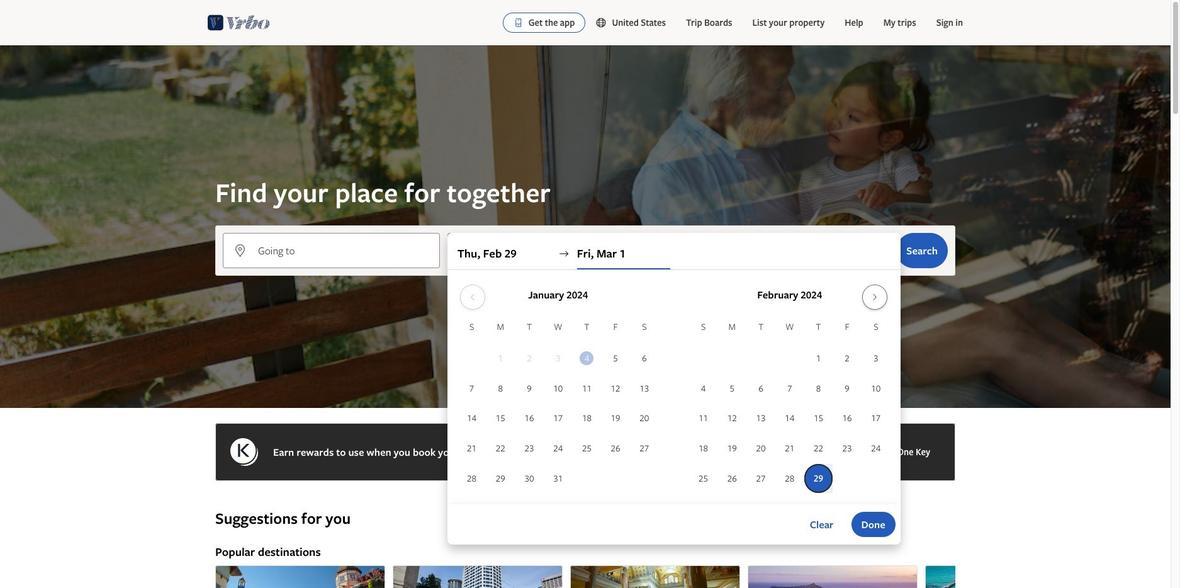 Task type: locate. For each thing, give the bounding box(es) containing it.
vrbo logo image
[[208, 13, 270, 33]]

application
[[458, 280, 891, 494]]

directional image
[[558, 248, 570, 259]]

main content
[[0, 45, 1171, 588]]

wizard region
[[0, 45, 1171, 545]]

las vegas featuring interior views image
[[571, 565, 741, 588]]

next month image
[[868, 292, 883, 302]]

makiki - lower punchbowl - tantalus showing landscape views, a sunset and a city image
[[748, 565, 918, 588]]



Task type: describe. For each thing, give the bounding box(es) containing it.
application inside wizard region
[[458, 280, 891, 494]]

previous month image
[[466, 292, 481, 302]]

january 2024 element
[[458, 320, 659, 494]]

download the app button image
[[514, 18, 524, 28]]

small image
[[596, 17, 612, 28]]

downtown seattle featuring a skyscraper, a city and street scenes image
[[393, 565, 563, 588]]

february 2024 element
[[689, 320, 891, 494]]

cancun which includes a sandy beach, landscape views and general coastal views image
[[926, 565, 1096, 588]]

leavenworth featuring a small town or village and street scenes image
[[215, 565, 385, 588]]

recently viewed region
[[208, 489, 963, 509]]



Task type: vqa. For each thing, say whether or not it's contained in the screenshot.
'family enjoying cabin vacation' image
no



